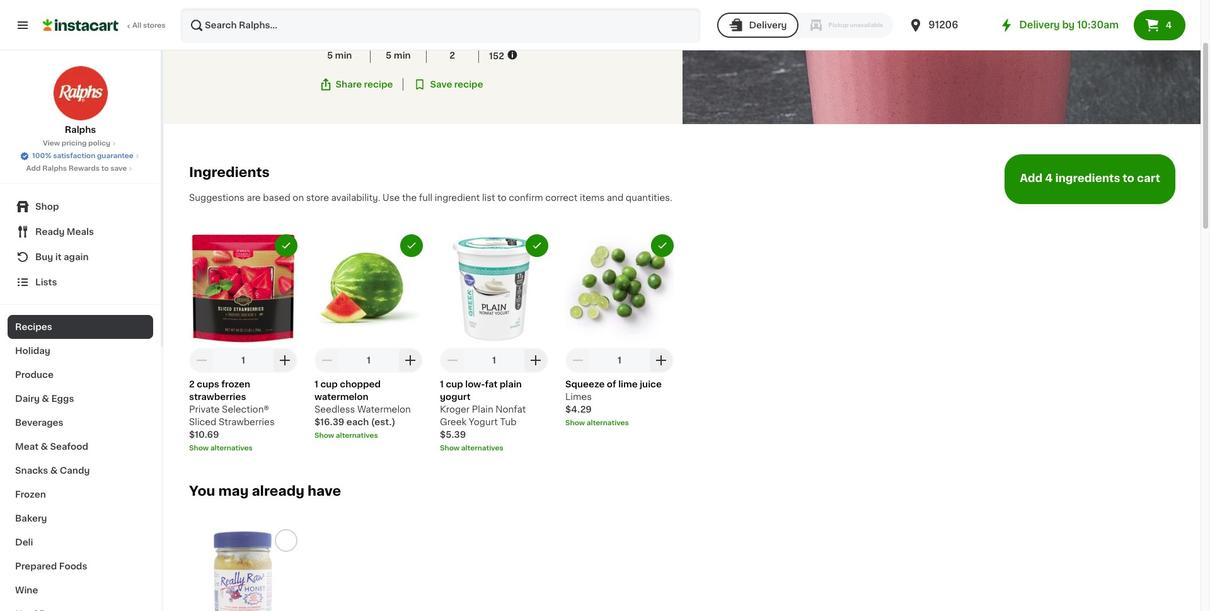 Task type: vqa. For each thing, say whether or not it's contained in the screenshot.


Task type: describe. For each thing, give the bounding box(es) containing it.
instacart logo image
[[43, 18, 119, 33]]

alternatives inside squeeze of lime juice limes $4.29 show alternatives
[[587, 420, 629, 427]]

frozen link
[[8, 483, 153, 507]]

5 for active time 5 min
[[327, 51, 333, 60]]

min for total time 5 min
[[394, 51, 411, 60]]

add ralphs rewards to save link
[[26, 164, 135, 174]]

dairy & eggs link
[[8, 387, 153, 411]]

show inside squeeze of lime juice limes $4.29 show alternatives
[[566, 420, 585, 427]]

seafood
[[50, 443, 88, 452]]

1 inside 1 cup low-fat plain yogurt kroger plain nonfat greek yogurt tub $5.39 show alternatives
[[440, 380, 444, 389]]

& for meat
[[41, 443, 48, 452]]

0 vertical spatial 4
[[1167, 21, 1173, 30]]

produce
[[15, 371, 54, 380]]

by
[[1063, 20, 1075, 30]]

1 vertical spatial ralphs
[[42, 165, 67, 172]]

100% satisfaction guarantee button
[[20, 149, 141, 161]]

deli link
[[8, 531, 153, 555]]

servings 2
[[437, 41, 468, 60]]

to for rewards
[[101, 165, 109, 172]]

availability.
[[331, 194, 381, 202]]

delivery for delivery
[[750, 21, 787, 30]]

deli
[[15, 539, 33, 547]]

frozen
[[221, 380, 250, 389]]

delivery button
[[718, 13, 799, 38]]

delivery by 10:30am link
[[1000, 18, 1119, 33]]

plain
[[472, 405, 494, 414]]

share
[[336, 80, 362, 89]]

juice
[[640, 380, 662, 389]]

suggestions are based on store availability. use the full ingredient list to confirm correct items and quantities.
[[189, 194, 673, 202]]

2 inside servings 2
[[450, 51, 455, 60]]

cup for chopped
[[321, 380, 338, 389]]

beverages
[[15, 419, 63, 428]]

add for add 4 ingredients to cart
[[1021, 174, 1043, 184]]

based
[[263, 194, 291, 202]]

ralphs logo image
[[53, 66, 108, 121]]

shop link
[[8, 194, 153, 219]]

10:30am
[[1078, 20, 1119, 30]]

you
[[189, 485, 215, 498]]

2 vertical spatial to
[[498, 194, 507, 202]]

prepared foods link
[[8, 555, 153, 579]]

save
[[110, 165, 127, 172]]

91206 button
[[909, 8, 985, 43]]

unselect item image for 1 cup low-fat plain yogurt
[[532, 240, 543, 252]]

to for ingredients
[[1123, 174, 1135, 184]]

servings
[[437, 41, 468, 48]]

alternatives inside 2 cups frozen strawberries private selection® sliced strawberries $10.69 show alternatives
[[211, 445, 253, 452]]

increment quantity image for 2 cups frozen strawberries
[[277, 353, 293, 368]]

each
[[347, 418, 369, 427]]

show alternatives button for alternatives
[[566, 419, 674, 429]]

again
[[64, 253, 89, 262]]

suggestions
[[189, 194, 245, 202]]

1 for frozen
[[242, 356, 245, 365]]

holiday link
[[8, 339, 153, 363]]

meat & seafood
[[15, 443, 88, 452]]

ralphs link
[[53, 66, 108, 136]]

save
[[430, 80, 452, 89]]

guarantee
[[97, 153, 134, 160]]

Search field
[[182, 9, 700, 42]]

wine link
[[8, 579, 153, 603]]

meat & seafood link
[[8, 435, 153, 459]]

meals
[[67, 228, 94, 237]]

meat
[[15, 443, 39, 452]]

watermelon
[[358, 405, 411, 414]]

0 horizontal spatial 4
[[1046, 174, 1054, 184]]

service type group
[[718, 13, 894, 38]]

quantities.
[[626, 194, 673, 202]]

seedless
[[315, 405, 355, 414]]

snacks & candy link
[[8, 459, 153, 483]]

lists
[[35, 278, 57, 287]]

cups
[[197, 380, 219, 389]]

beverages link
[[8, 411, 153, 435]]

time for active time 5 min
[[344, 41, 360, 48]]

(est.)
[[371, 418, 396, 427]]

fat
[[485, 380, 498, 389]]

bakery link
[[8, 507, 153, 531]]

view
[[43, 140, 60, 147]]

dairy
[[15, 395, 40, 404]]

low-
[[466, 380, 485, 389]]

ready meals button
[[8, 219, 153, 245]]

show inside 2 cups frozen strawberries private selection® sliced strawberries $10.69 show alternatives
[[189, 445, 209, 452]]

ready meals link
[[8, 219, 153, 245]]

1 cup chopped watermelon seedless watermelon $16.39 each (est.) show alternatives
[[315, 380, 411, 439]]

sliced
[[189, 418, 217, 427]]

100%
[[32, 153, 51, 160]]

$5.39
[[440, 431, 466, 439]]

buy
[[35, 253, 53, 262]]

all stores link
[[43, 8, 166, 43]]

already
[[252, 485, 305, 498]]

min for active time 5 min
[[335, 51, 352, 60]]

buy it again
[[35, 253, 89, 262]]

prepared
[[15, 563, 57, 571]]

ingredients
[[1056, 174, 1121, 184]]

total time 5 min
[[381, 41, 416, 60]]

lime
[[619, 380, 638, 389]]

ingredients
[[189, 166, 270, 179]]

dairy & eggs
[[15, 395, 74, 404]]

1 inside 1 cup chopped watermelon seedless watermelon $16.39 each (est.) show alternatives
[[315, 380, 318, 389]]

squeeze of lime juice limes $4.29 show alternatives
[[566, 380, 662, 427]]

total
[[381, 41, 398, 48]]

save recipe button
[[414, 78, 483, 91]]

store
[[306, 194, 329, 202]]

foods
[[59, 563, 87, 571]]

limes
[[566, 393, 592, 402]]

buy it again link
[[8, 245, 153, 270]]

ingredient
[[435, 194, 480, 202]]



Task type: locate. For each thing, give the bounding box(es) containing it.
5
[[327, 51, 333, 60], [386, 51, 392, 60]]

1 horizontal spatial unselect item image
[[406, 240, 418, 252]]

ralphs down 100% on the left top
[[42, 165, 67, 172]]

1 horizontal spatial time
[[400, 41, 416, 48]]

1 horizontal spatial decrement quantity image
[[320, 353, 335, 368]]

2 cup from the left
[[446, 380, 463, 389]]

delivery for delivery by 10:30am
[[1020, 20, 1061, 30]]

1 horizontal spatial increment quantity image
[[403, 353, 418, 368]]

1 horizontal spatial delivery
[[1020, 20, 1061, 30]]

1 vertical spatial &
[[41, 443, 48, 452]]

cart
[[1138, 174, 1161, 184]]

min down total
[[394, 51, 411, 60]]

1 horizontal spatial to
[[498, 194, 507, 202]]

squeeze
[[566, 380, 605, 389]]

2 unselect item image from the left
[[406, 240, 418, 252]]

shop
[[35, 202, 59, 211]]

strawberries
[[189, 393, 246, 402]]

1 horizontal spatial min
[[394, 51, 411, 60]]

the
[[402, 194, 417, 202]]

0 horizontal spatial time
[[344, 41, 360, 48]]

decrement quantity image for 1 cup low-fat plain yogurt
[[445, 353, 460, 368]]

3 unselect item image from the left
[[532, 240, 543, 252]]

alternatives down strawberries
[[211, 445, 253, 452]]

tub
[[500, 418, 517, 427]]

2 horizontal spatial decrement quantity image
[[445, 353, 460, 368]]

time inside total time 5 min
[[400, 41, 416, 48]]

product group
[[189, 235, 298, 454], [315, 235, 423, 441], [440, 235, 549, 454], [566, 235, 674, 429], [189, 530, 298, 612]]

kroger
[[440, 405, 470, 414]]

5 down total
[[386, 51, 392, 60]]

1 for lime
[[618, 356, 622, 365]]

selection®
[[222, 405, 269, 414]]

0 horizontal spatial to
[[101, 165, 109, 172]]

2 min from the left
[[394, 51, 411, 60]]

bakery
[[15, 515, 47, 523]]

of
[[607, 380, 617, 389]]

delivery by 10:30am
[[1020, 20, 1119, 30]]

watermelon-strawberry smoothie image
[[683, 0, 1201, 124]]

stores
[[143, 22, 166, 29]]

$10.69
[[189, 431, 219, 439]]

add left ingredients
[[1021, 174, 1043, 184]]

rewards
[[69, 165, 100, 172]]

1 horizontal spatial cup
[[446, 380, 463, 389]]

alternatives down "each"
[[336, 433, 378, 439]]

add 4 ingredients to cart
[[1021, 174, 1161, 184]]

show down $4.29
[[566, 420, 585, 427]]

4 button
[[1135, 10, 1186, 40]]

calories
[[489, 41, 519, 48]]

time right active
[[344, 41, 360, 48]]

decrement quantity image up the cups
[[194, 353, 209, 368]]

5 for total time 5 min
[[386, 51, 392, 60]]

4
[[1167, 21, 1173, 30], [1046, 174, 1054, 184]]

2 down the servings
[[450, 51, 455, 60]]

2 cups frozen strawberries private selection® sliced strawberries $10.69 show alternatives
[[189, 380, 275, 452]]

alternatives
[[587, 420, 629, 427], [336, 433, 378, 439], [211, 445, 253, 452], [462, 445, 504, 452]]

watermelon
[[315, 393, 369, 402]]

add for add ralphs rewards to save
[[26, 165, 41, 172]]

0 horizontal spatial decrement quantity image
[[194, 353, 209, 368]]

& left 'eggs'
[[42, 395, 49, 404]]

greek
[[440, 418, 467, 427]]

it
[[55, 253, 62, 262]]

1 time from the left
[[344, 41, 360, 48]]

view pricing policy link
[[43, 139, 118, 149]]

0 vertical spatial &
[[42, 395, 49, 404]]

decrement quantity image for 2 cups frozen strawberries
[[194, 353, 209, 368]]

strawberries
[[219, 418, 275, 427]]

1 for chopped
[[367, 356, 371, 365]]

increment quantity image
[[277, 353, 293, 368], [403, 353, 418, 368], [654, 353, 669, 368]]

& for snacks
[[50, 467, 58, 476]]

show down the '$10.69'
[[189, 445, 209, 452]]

show alternatives button
[[566, 419, 674, 429], [315, 431, 423, 441], [189, 444, 298, 454], [440, 444, 549, 454]]

increment quantity image for 1 cup chopped watermelon
[[403, 353, 418, 368]]

show alternatives button down of in the right bottom of the page
[[566, 419, 674, 429]]

recipes link
[[8, 315, 153, 339]]

1 vertical spatial add
[[1021, 174, 1043, 184]]

time right total
[[400, 41, 416, 48]]

1 min from the left
[[335, 51, 352, 60]]

recipe for save recipe
[[455, 80, 483, 89]]

unselect item image
[[281, 240, 292, 252], [406, 240, 418, 252], [532, 240, 543, 252]]

1 increment quantity image from the left
[[277, 353, 293, 368]]

full
[[419, 194, 433, 202]]

alternatives down the yogurt in the bottom left of the page
[[462, 445, 504, 452]]

private
[[189, 405, 220, 414]]

policy
[[88, 140, 110, 147]]

alternatives inside 1 cup chopped watermelon seedless watermelon $16.39 each (est.) show alternatives
[[336, 433, 378, 439]]

show alternatives button for strawberries
[[189, 444, 298, 454]]

unselect item image for 2 cups frozen strawberries
[[281, 240, 292, 252]]

1 up yogurt
[[440, 380, 444, 389]]

show alternatives button down strawberries
[[189, 444, 298, 454]]

None search field
[[180, 8, 702, 43]]

recipe for share recipe
[[364, 80, 393, 89]]

all
[[132, 22, 141, 29]]

show alternatives button down the yogurt in the bottom left of the page
[[440, 444, 549, 454]]

1 for low-
[[493, 356, 496, 365]]

yogurt
[[440, 393, 471, 402]]

to left save
[[101, 165, 109, 172]]

1 vertical spatial 2
[[189, 380, 195, 389]]

min down active
[[335, 51, 352, 60]]

recipes
[[15, 323, 52, 332]]

wine
[[15, 587, 38, 595]]

cup inside 1 cup low-fat plain yogurt kroger plain nonfat greek yogurt tub $5.39 show alternatives
[[446, 380, 463, 389]]

$4.29
[[566, 405, 592, 414]]

decrement quantity image up yogurt
[[445, 353, 460, 368]]

0 horizontal spatial 2
[[189, 380, 195, 389]]

2 horizontal spatial unselect item image
[[532, 240, 543, 252]]

1 vertical spatial 4
[[1046, 174, 1054, 184]]

increment quantity image for squeeze of lime juice
[[654, 353, 669, 368]]

0 horizontal spatial increment quantity image
[[277, 353, 293, 368]]

cup up watermelon
[[321, 380, 338, 389]]

you may already have
[[189, 485, 341, 498]]

decrement quantity image for 1 cup chopped watermelon
[[320, 353, 335, 368]]

3 decrement quantity image from the left
[[445, 353, 460, 368]]

unselect item image down the on the left top of page
[[406, 240, 418, 252]]

1 horizontal spatial 4
[[1167, 21, 1173, 30]]

152
[[489, 52, 505, 61]]

to left cart
[[1123, 174, 1135, 184]]

show inside 1 cup chopped watermelon seedless watermelon $16.39 each (est.) show alternatives
[[315, 433, 334, 439]]

show alternatives button for each
[[315, 431, 423, 441]]

1 decrement quantity image from the left
[[194, 353, 209, 368]]

and
[[607, 194, 624, 202]]

1 up watermelon
[[315, 380, 318, 389]]

0 vertical spatial 2
[[450, 51, 455, 60]]

0 horizontal spatial delivery
[[750, 21, 787, 30]]

2 5 from the left
[[386, 51, 392, 60]]

recipe inside "button"
[[455, 80, 483, 89]]

active time 5 min
[[319, 41, 360, 60]]

2 inside 2 cups frozen strawberries private selection® sliced strawberries $10.69 show alternatives
[[189, 380, 195, 389]]

0 vertical spatial ralphs
[[65, 126, 96, 134]]

to inside button
[[1123, 174, 1135, 184]]

1 vertical spatial to
[[1123, 174, 1135, 184]]

active
[[319, 41, 342, 48]]

unselect item image
[[657, 240, 669, 252]]

time inside active time 5 min
[[344, 41, 360, 48]]

decrement quantity image
[[194, 353, 209, 368], [320, 353, 335, 368], [445, 353, 460, 368]]

0 horizontal spatial min
[[335, 51, 352, 60]]

are
[[247, 194, 261, 202]]

$16.39
[[315, 418, 345, 427]]

5 down active
[[327, 51, 333, 60]]

& inside 'link'
[[41, 443, 48, 452]]

delivery inside button
[[750, 21, 787, 30]]

0 vertical spatial to
[[101, 165, 109, 172]]

eggs
[[51, 395, 74, 404]]

lists link
[[8, 270, 153, 295]]

2 decrement quantity image from the left
[[320, 353, 335, 368]]

0 horizontal spatial cup
[[321, 380, 338, 389]]

unselect item image for 1 cup chopped watermelon
[[406, 240, 418, 252]]

add inside button
[[1021, 174, 1043, 184]]

1 cup low-fat plain yogurt kroger plain nonfat greek yogurt tub $5.39 show alternatives
[[440, 380, 526, 452]]

recipe right save
[[455, 80, 483, 89]]

& right meat
[[41, 443, 48, 452]]

prepared foods
[[15, 563, 87, 571]]

recipe right share
[[364, 80, 393, 89]]

1 up frozen
[[242, 356, 245, 365]]

1 recipe from the left
[[364, 80, 393, 89]]

show alternatives button down "each"
[[315, 431, 423, 441]]

5 inside total time 5 min
[[386, 51, 392, 60]]

on
[[293, 194, 304, 202]]

3 increment quantity image from the left
[[654, 353, 669, 368]]

time for total time 5 min
[[400, 41, 416, 48]]

2 time from the left
[[400, 41, 416, 48]]

show alternatives button for plain
[[440, 444, 549, 454]]

& for dairy
[[42, 395, 49, 404]]

0 vertical spatial add
[[26, 165, 41, 172]]

to right list
[[498, 194, 507, 202]]

confirm
[[509, 194, 543, 202]]

view pricing policy
[[43, 140, 110, 147]]

cup inside 1 cup chopped watermelon seedless watermelon $16.39 each (est.) show alternatives
[[321, 380, 338, 389]]

0 horizontal spatial unselect item image
[[281, 240, 292, 252]]

show down $16.39
[[315, 433, 334, 439]]

snacks
[[15, 467, 48, 476]]

1 up lime
[[618, 356, 622, 365]]

0 horizontal spatial recipe
[[364, 80, 393, 89]]

alternatives down $4.29
[[587, 420, 629, 427]]

cup up yogurt
[[446, 380, 463, 389]]

decrement quantity image up watermelon
[[320, 353, 335, 368]]

min inside active time 5 min
[[335, 51, 352, 60]]

delivery
[[1020, 20, 1061, 30], [750, 21, 787, 30]]

min inside total time 5 min
[[394, 51, 411, 60]]

recipe
[[364, 80, 393, 89], [455, 80, 483, 89]]

2 increment quantity image from the left
[[403, 353, 418, 368]]

unselect item image down the confirm
[[532, 240, 543, 252]]

1 cup from the left
[[321, 380, 338, 389]]

1 horizontal spatial add
[[1021, 174, 1043, 184]]

frozen
[[15, 491, 46, 499]]

to
[[101, 165, 109, 172], [1123, 174, 1135, 184], [498, 194, 507, 202]]

1 horizontal spatial 2
[[450, 51, 455, 60]]

pricing
[[62, 140, 87, 147]]

show inside 1 cup low-fat plain yogurt kroger plain nonfat greek yogurt tub $5.39 show alternatives
[[440, 445, 460, 452]]

2 horizontal spatial to
[[1123, 174, 1135, 184]]

2 vertical spatial &
[[50, 467, 58, 476]]

candy
[[60, 467, 90, 476]]

show down $5.39
[[440, 445, 460, 452]]

recipe inside button
[[364, 80, 393, 89]]

save recipe
[[430, 80, 483, 89]]

unselect item image down based
[[281, 240, 292, 252]]

1 unselect item image from the left
[[281, 240, 292, 252]]

alternatives inside 1 cup low-fat plain yogurt kroger plain nonfat greek yogurt tub $5.39 show alternatives
[[462, 445, 504, 452]]

ralphs up view pricing policy link
[[65, 126, 96, 134]]

91206
[[929, 20, 959, 30]]

2 left the cups
[[189, 380, 195, 389]]

produce link
[[8, 363, 153, 387]]

2 recipe from the left
[[455, 80, 483, 89]]

1 up chopped
[[367, 356, 371, 365]]

2 horizontal spatial increment quantity image
[[654, 353, 669, 368]]

0 horizontal spatial 5
[[327, 51, 333, 60]]

0 horizontal spatial add
[[26, 165, 41, 172]]

cup for low-
[[446, 380, 463, 389]]

&
[[42, 395, 49, 404], [41, 443, 48, 452], [50, 467, 58, 476]]

add down 100% on the left top
[[26, 165, 41, 172]]

1 horizontal spatial 5
[[386, 51, 392, 60]]

chopped
[[340, 380, 381, 389]]

decrement quantity image
[[571, 353, 586, 368]]

1 horizontal spatial recipe
[[455, 80, 483, 89]]

share recipe button
[[319, 78, 393, 91]]

& left candy
[[50, 467, 58, 476]]

1 up "fat"
[[493, 356, 496, 365]]

1 5 from the left
[[327, 51, 333, 60]]

5 inside active time 5 min
[[327, 51, 333, 60]]

ready meals
[[35, 228, 94, 237]]

increment quantity image
[[528, 353, 544, 368]]

share recipe
[[336, 80, 393, 89]]



